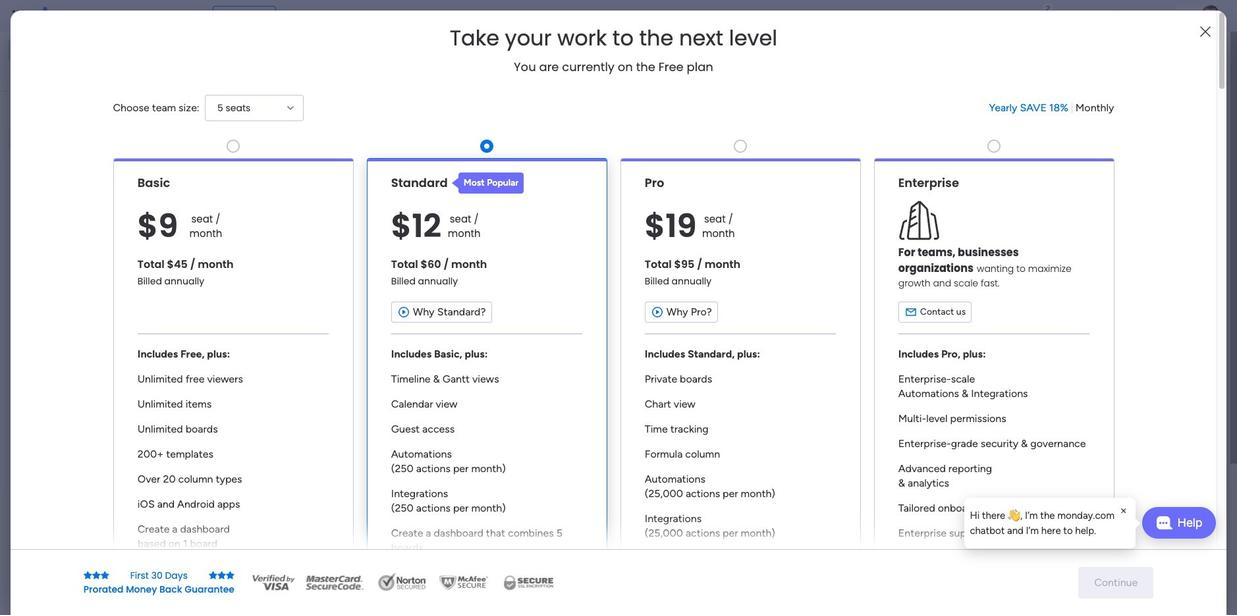 Task type: locate. For each thing, give the bounding box(es) containing it.
1 horizontal spatial star image
[[209, 571, 217, 580]]

monday marketplace image
[[1090, 9, 1104, 22]]

check circle image
[[1000, 141, 1009, 150]]

2 element
[[376, 496, 392, 512], [376, 496, 392, 512]]

0 vertical spatial terry turtle image
[[274, 542, 300, 568]]

terry turtle image up verified by visa "image"
[[274, 542, 300, 568]]

section head
[[452, 172, 524, 194]]

help center element
[[980, 543, 1178, 596]]

1 star image from the left
[[92, 571, 101, 580]]

2 terry turtle image from the top
[[274, 590, 300, 615]]

0 horizontal spatial component image
[[492, 261, 504, 273]]

0 horizontal spatial star image
[[84, 571, 92, 580]]

1 terry turtle image from the top
[[274, 542, 300, 568]]

terry turtle image
[[274, 542, 300, 568], [274, 590, 300, 615]]

add to favorites image for 1st component image from right
[[913, 241, 926, 254]]

0 horizontal spatial add to favorites image
[[447, 402, 461, 415]]

quick search results list box
[[243, 123, 949, 459]]

2 horizontal spatial add to favorites image
[[913, 241, 926, 254]]

1 star image from the left
[[84, 571, 92, 580]]

update feed image
[[1032, 9, 1046, 22]]

2 image
[[1042, 1, 1054, 15]]

enterprise tier selected option
[[874, 158, 1115, 595]]

pro tier selected option
[[620, 158, 861, 595]]

mcafee secure image
[[437, 573, 490, 593]]

heading
[[450, 26, 778, 50]]

option
[[8, 40, 160, 61], [8, 62, 160, 83], [0, 156, 168, 158]]

add to favorites image
[[680, 241, 693, 254], [913, 241, 926, 254], [447, 402, 461, 415]]

3 star image from the left
[[217, 571, 226, 580]]

2 star image from the left
[[209, 571, 217, 580]]

templates image image
[[992, 265, 1166, 356]]

add to favorites image for 2nd component image from right
[[680, 241, 693, 254]]

component image
[[492, 261, 504, 273], [725, 261, 737, 273]]

1 horizontal spatial component image
[[725, 261, 737, 273]]

dialog
[[965, 498, 1136, 549]]

select product image
[[12, 9, 25, 22]]

help image
[[1152, 9, 1165, 22]]

terry turtle image left mastercard secure code image
[[274, 590, 300, 615]]

norton secured image
[[373, 573, 432, 593]]

standard tier selected option
[[367, 158, 607, 595]]

terry turtle image
[[1200, 5, 1222, 26]]

star image
[[92, 571, 101, 580], [101, 571, 109, 580], [217, 571, 226, 580], [226, 571, 235, 580]]

1 horizontal spatial add to favorites image
[[680, 241, 693, 254]]

star image
[[84, 571, 92, 580], [209, 571, 217, 580]]

1 vertical spatial terry turtle image
[[274, 590, 300, 615]]

mastercard secure code image
[[302, 573, 368, 593]]

list box
[[0, 154, 168, 469]]



Task type: vqa. For each thing, say whether or not it's contained in the screenshot.
Menu icon on the bottom
no



Task type: describe. For each thing, give the bounding box(es) containing it.
close recently visited image
[[243, 107, 259, 123]]

chat bot icon image
[[1156, 517, 1172, 530]]

remove from favorites image
[[447, 241, 461, 254]]

basic tier selected option
[[113, 158, 353, 595]]

section head inside standard tier selected option
[[452, 172, 524, 194]]

circle o image
[[1000, 157, 1009, 167]]

0 vertical spatial option
[[8, 40, 160, 61]]

notifications image
[[1003, 9, 1017, 22]]

search everything image
[[1123, 9, 1136, 22]]

4 star image from the left
[[226, 571, 235, 580]]

1 vertical spatial option
[[8, 62, 160, 83]]

2 vertical spatial option
[[0, 156, 168, 158]]

see plans image
[[219, 9, 230, 23]]

star image for 2nd star image from right
[[209, 571, 217, 580]]

billing cycle selection group
[[989, 101, 1115, 115]]

getting started element
[[980, 480, 1178, 533]]

1 component image from the left
[[492, 261, 504, 273]]

ssl encrypted image
[[495, 573, 561, 593]]

star image for first star image
[[84, 571, 92, 580]]

tier options list box
[[113, 134, 1115, 595]]

2 star image from the left
[[101, 571, 109, 580]]

2 component image from the left
[[725, 261, 737, 273]]

verified by visa image
[[250, 573, 296, 593]]

invite members image
[[1061, 9, 1075, 22]]



